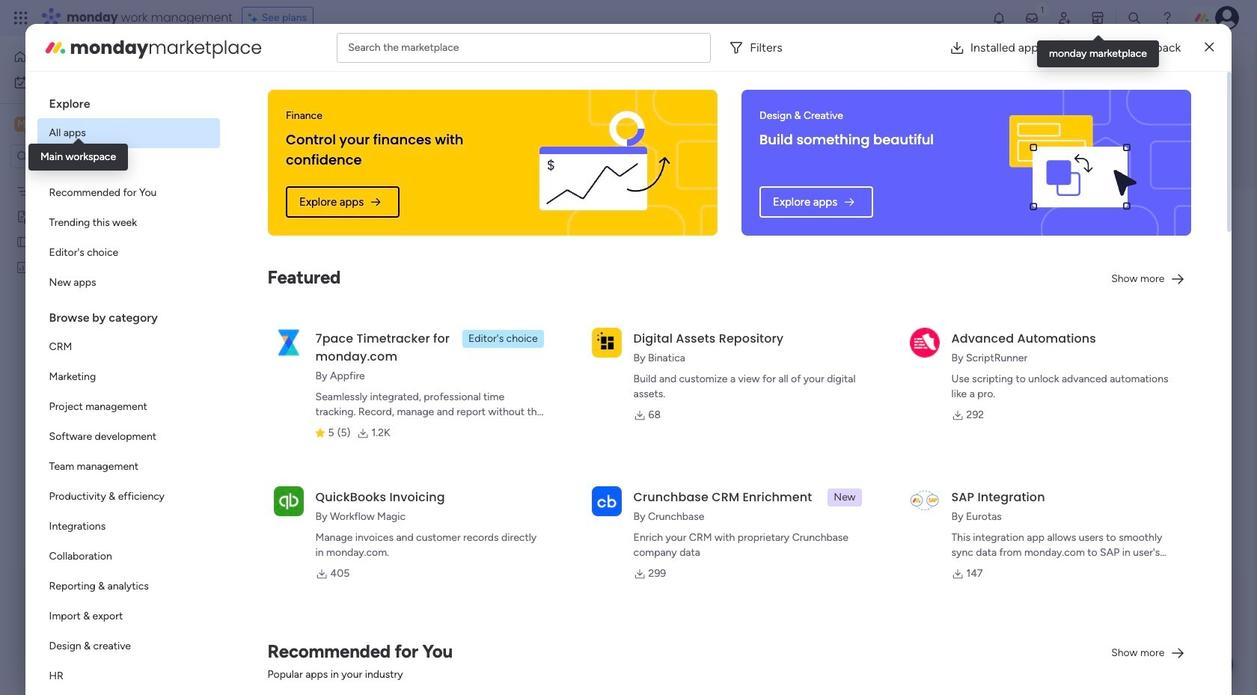 Task type: describe. For each thing, give the bounding box(es) containing it.
quick search results list box
[[261, 340, 896, 511]]

select product image
[[13, 10, 28, 25]]

invite members image
[[1058, 10, 1073, 25]]

see plans image
[[248, 10, 262, 26]]

2 heading from the top
[[37, 298, 220, 332]]

Search in workspace field
[[31, 148, 125, 165]]

1 banner logo image from the left
[[505, 90, 700, 236]]

private board image
[[16, 209, 30, 223]]

add to favorites image
[[860, 481, 875, 496]]

dapulse x slim image
[[1206, 39, 1215, 57]]

1 heading from the top
[[37, 84, 220, 118]]

monday marketplace image
[[43, 36, 67, 60]]

workspace image
[[14, 116, 29, 133]]

notifications image
[[992, 10, 1007, 25]]

kendall parks image
[[1216, 6, 1240, 30]]

public board image
[[16, 234, 30, 249]]



Task type: locate. For each thing, give the bounding box(es) containing it.
banner logo image
[[505, 90, 700, 236], [980, 90, 1174, 236]]

option
[[9, 45, 159, 69], [9, 70, 182, 94], [37, 118, 220, 148], [37, 148, 220, 178], [0, 177, 191, 180], [37, 178, 220, 208], [37, 208, 220, 238], [37, 238, 220, 268], [37, 268, 220, 298], [37, 332, 220, 362], [37, 362, 220, 392], [37, 392, 220, 422], [37, 422, 220, 452], [37, 452, 220, 482], [37, 482, 220, 512], [37, 512, 220, 542], [37, 542, 220, 572], [37, 572, 220, 602], [37, 602, 220, 632], [37, 632, 220, 662], [37, 662, 220, 692]]

search everything image
[[1128, 10, 1143, 25]]

1 image
[[1036, 1, 1050, 18]]

heading
[[37, 84, 220, 118], [37, 298, 220, 332]]

0 vertical spatial heading
[[37, 84, 220, 118]]

1 vertical spatial public board image
[[283, 481, 300, 497]]

help image
[[1161, 10, 1176, 25]]

1 horizontal spatial banner logo image
[[980, 90, 1174, 236]]

2 public board image from the top
[[283, 481, 300, 497]]

1 vertical spatial heading
[[37, 298, 220, 332]]

app logo image
[[274, 328, 304, 358], [592, 328, 622, 358], [910, 328, 940, 358], [274, 487, 304, 516], [592, 487, 622, 516], [910, 487, 940, 516]]

0 horizontal spatial banner logo image
[[505, 90, 700, 236]]

update feed image
[[1025, 10, 1040, 25]]

workspace selection element
[[14, 115, 125, 135]]

2 banner logo image from the left
[[980, 90, 1174, 236]]

public board image
[[283, 353, 300, 369], [283, 481, 300, 497]]

list box
[[37, 84, 220, 696], [0, 175, 191, 482]]

0 vertical spatial public board image
[[283, 353, 300, 369]]

public dashboard image
[[16, 260, 30, 274]]

None field
[[370, 196, 1197, 227]]

1 public board image from the top
[[283, 353, 300, 369]]

monday marketplace image
[[1091, 10, 1106, 25]]



Task type: vqa. For each thing, say whether or not it's contained in the screenshot.
right monday marketplace icon
yes



